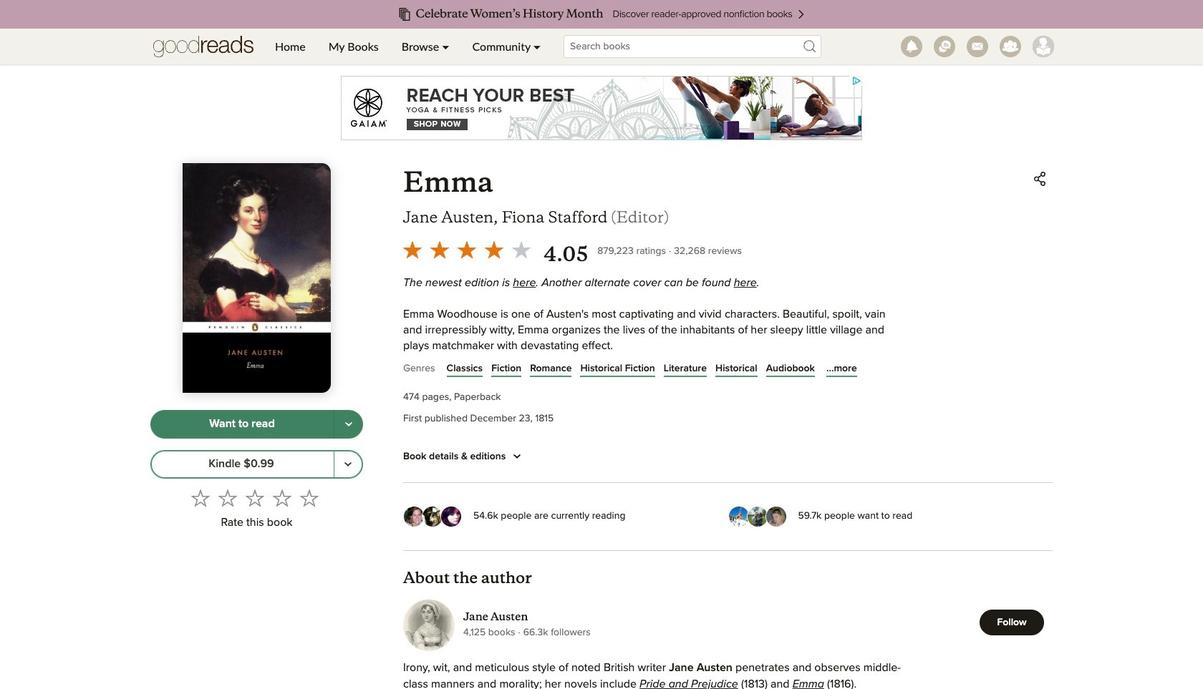 Task type: describe. For each thing, give the bounding box(es) containing it.
profile image for jane austen. image
[[403, 600, 455, 652]]

advertisement element
[[341, 76, 862, 140]]

rate 2 out of 5 image
[[218, 489, 237, 508]]

rate 1 out of 5 image
[[191, 489, 210, 508]]

879,223 ratings and 32,268 reviews figure
[[598, 242, 742, 259]]

book title: emma element
[[403, 166, 493, 199]]

Search by book title or ISBN text field
[[564, 35, 822, 58]]

celebrate women's history month with new nonfiction image
[[29, 0, 1175, 29]]

rate 5 out of 5 image
[[300, 489, 318, 508]]

rating 0 out of 5 group
[[187, 485, 323, 512]]



Task type: locate. For each thing, give the bounding box(es) containing it.
rate 3 out of 5 image
[[245, 489, 264, 508]]

profile image for kendall parks. image
[[1033, 36, 1054, 57]]

None search field
[[552, 35, 833, 58]]

rate 4 out of 5 image
[[273, 489, 291, 508]]

top genres for this book element
[[403, 360, 1053, 382]]

rate this book element
[[150, 485, 363, 534]]

home image
[[153, 29, 254, 64]]

average rating of 4.05 stars. figure
[[399, 236, 598, 268]]

rating 4.05 out of 5 image
[[399, 236, 535, 264]]



Task type: vqa. For each thing, say whether or not it's contained in the screenshot.
Rate 1 out of 5 Image
yes



